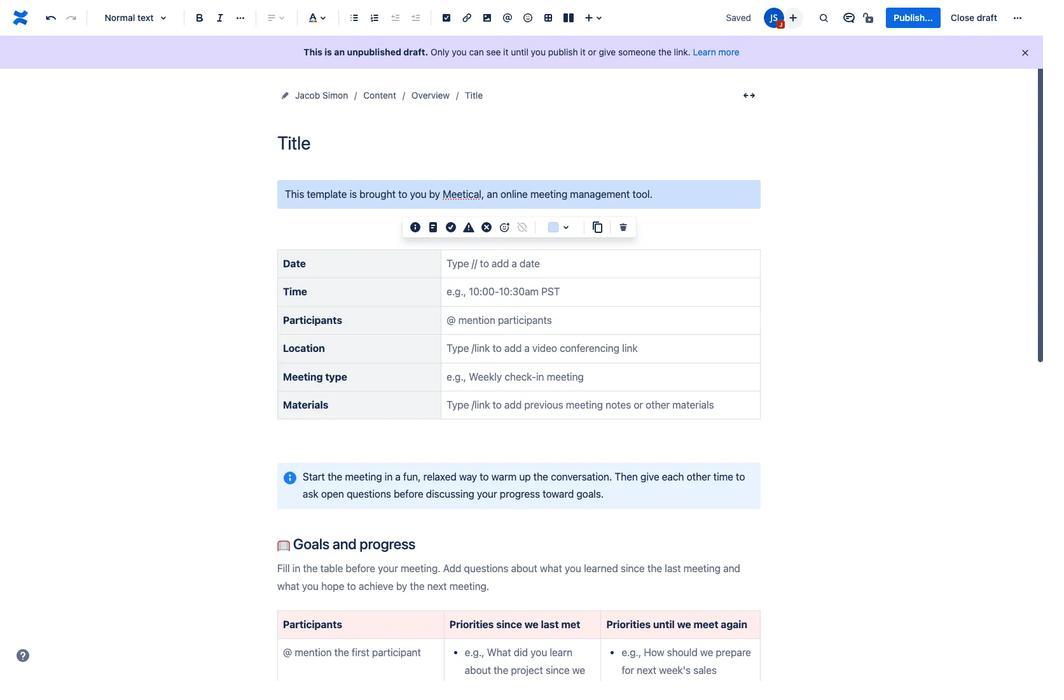 Task type: vqa. For each thing, say whether or not it's contained in the screenshot.
the Link 'image'
yes



Task type: locate. For each thing, give the bounding box(es) containing it.
mention image
[[500, 10, 516, 25]]

until
[[511, 46, 529, 57], [654, 619, 675, 630]]

the
[[659, 46, 672, 57], [328, 471, 343, 482], [534, 471, 549, 482]]

participants
[[283, 314, 342, 326], [283, 619, 342, 630]]

numbered list ⌘⇧7 image
[[367, 10, 383, 25]]

1 horizontal spatial until
[[654, 619, 675, 630]]

meeting up questions
[[345, 471, 382, 482]]

publish...
[[895, 12, 934, 23]]

to right way on the bottom left of page
[[480, 471, 489, 482]]

unpublished
[[347, 46, 402, 57]]

this inside "main content area, start typing to enter text." text box
[[285, 188, 304, 200]]

meeting inside "start the meeting in a fun, relaxed way to warm up the conversation. then give each other time to ask open questions before discussing your progress toward goals."
[[345, 471, 382, 482]]

1 horizontal spatial priorities
[[607, 619, 651, 630]]

undo ⌘z image
[[43, 10, 59, 25]]

1 vertical spatial progress
[[360, 535, 416, 552]]

jacob simon link
[[295, 88, 348, 103]]

0 horizontal spatial is
[[325, 46, 332, 57]]

priorities for priorities since we last met
[[450, 619, 494, 630]]

ask
[[303, 488, 319, 500]]

location
[[283, 343, 325, 354]]

1 horizontal spatial to
[[480, 471, 489, 482]]

1 participants from the top
[[283, 314, 342, 326]]

progress inside "start the meeting in a fun, relaxed way to warm up the conversation. then give each other time to ask open questions before discussing your progress toward goals."
[[500, 488, 540, 500]]

content
[[364, 90, 396, 101]]

1 we from the left
[[525, 619, 539, 630]]

meeting right online
[[531, 188, 568, 200]]

is up jacob simon
[[325, 46, 332, 57]]

1 horizontal spatial an
[[487, 188, 498, 200]]

to right 'time'
[[736, 471, 746, 482]]

we
[[525, 619, 539, 630], [678, 619, 692, 630]]

0 vertical spatial participants
[[283, 314, 342, 326]]

1 horizontal spatial the
[[534, 471, 549, 482]]

is
[[325, 46, 332, 57], [350, 188, 357, 200]]

more formatting image
[[233, 10, 248, 25]]

0 vertical spatial give
[[599, 46, 616, 57]]

emoji image
[[521, 10, 536, 25]]

1 horizontal spatial you
[[452, 46, 467, 57]]

relaxed
[[424, 471, 457, 482]]

1 vertical spatial participants
[[283, 619, 342, 630]]

progress right and
[[360, 535, 416, 552]]

jacob
[[295, 90, 320, 101]]

before
[[394, 488, 424, 500]]

an inside "main content area, start typing to enter text." text box
[[487, 188, 498, 200]]

2 horizontal spatial the
[[659, 46, 672, 57]]

it
[[504, 46, 509, 57], [581, 46, 586, 57]]

the right the up
[[534, 471, 549, 482]]

it right the see
[[504, 46, 509, 57]]

give
[[599, 46, 616, 57], [641, 471, 660, 482]]

then
[[615, 471, 638, 482]]

this left 'template'
[[285, 188, 304, 200]]

see
[[487, 46, 501, 57]]

priorities since we last met
[[450, 619, 581, 630]]

warm
[[492, 471, 517, 482]]

content link
[[364, 88, 396, 103]]

jacob simon
[[295, 90, 348, 101]]

an left unpublished in the top left of the page
[[334, 46, 345, 57]]

0 vertical spatial this
[[304, 46, 323, 57]]

you left by
[[410, 188, 427, 200]]

comment icon image
[[842, 10, 858, 25]]

0 vertical spatial progress
[[500, 488, 540, 500]]

priorities for priorities until we meet again
[[607, 619, 651, 630]]

1 horizontal spatial we
[[678, 619, 692, 630]]

0 horizontal spatial an
[[334, 46, 345, 57]]

a
[[396, 471, 401, 482]]

make page full-width image
[[742, 88, 757, 103]]

template
[[307, 188, 347, 200]]

0 horizontal spatial give
[[599, 46, 616, 57]]

dismiss image
[[1021, 48, 1031, 58]]

meeting
[[531, 188, 568, 200], [345, 471, 382, 482]]

goals
[[293, 535, 330, 552]]

0 horizontal spatial it
[[504, 46, 509, 57]]

1 vertical spatial this
[[285, 188, 304, 200]]

other
[[687, 471, 711, 482]]

time
[[283, 286, 307, 297]]

2 priorities from the left
[[607, 619, 651, 630]]

normal text button
[[92, 4, 179, 32]]

2 we from the left
[[678, 619, 692, 630]]

0 vertical spatial an
[[334, 46, 345, 57]]

only
[[431, 46, 450, 57]]

1 horizontal spatial progress
[[500, 488, 540, 500]]

bold ⌘b image
[[192, 10, 208, 25]]

1 vertical spatial is
[[350, 188, 357, 200]]

1 priorities from the left
[[450, 619, 494, 630]]

the up open
[[328, 471, 343, 482]]

0 horizontal spatial you
[[410, 188, 427, 200]]

title link
[[465, 88, 483, 103]]

priorities right met
[[607, 619, 651, 630]]

this up the jacob
[[304, 46, 323, 57]]

publish... button
[[887, 8, 941, 28]]

bullet list ⌘⇧8 image
[[347, 10, 362, 25]]

you left publish at the right top of page
[[531, 46, 546, 57]]

we for since
[[525, 619, 539, 630]]

outdent ⇧tab image
[[388, 10, 403, 25]]

an left online
[[487, 188, 498, 200]]

discussing
[[426, 488, 475, 500]]

jacob simon image
[[765, 8, 785, 28]]

close draft button
[[944, 8, 1006, 28]]

progress
[[500, 488, 540, 500], [360, 535, 416, 552]]

met
[[562, 619, 581, 630]]

brought
[[360, 188, 396, 200]]

give right or
[[599, 46, 616, 57]]

the left link.
[[659, 46, 672, 57]]

your
[[477, 488, 498, 500]]

copy image
[[590, 220, 605, 235]]

close draft
[[952, 12, 998, 23]]

this is an unpublished draft. only you can see it until you publish it or give someone the link. learn more
[[304, 46, 740, 57]]

move this page image
[[280, 90, 290, 101]]

layouts image
[[561, 10, 577, 25]]

open
[[321, 488, 344, 500]]

priorities left since
[[450, 619, 494, 630]]

1 vertical spatial give
[[641, 471, 660, 482]]

start the meeting in a fun, relaxed way to warm up the conversation. then give each other time to ask open questions before discussing your progress toward goals.
[[303, 471, 748, 500]]

or
[[588, 46, 597, 57]]

1 it from the left
[[504, 46, 509, 57]]

warning image
[[461, 220, 477, 235]]

to right "brought"
[[399, 188, 408, 200]]

priorities
[[450, 619, 494, 630], [607, 619, 651, 630]]

2 participants from the top
[[283, 619, 342, 630]]

we left last
[[525, 619, 539, 630]]

date
[[283, 258, 306, 269]]

0 horizontal spatial progress
[[360, 535, 416, 552]]

1 vertical spatial an
[[487, 188, 498, 200]]

italic ⌘i image
[[213, 10, 228, 25]]

until right the see
[[511, 46, 529, 57]]

until left the meet
[[654, 619, 675, 630]]

this
[[304, 46, 323, 57], [285, 188, 304, 200]]

link image
[[460, 10, 475, 25]]

0 horizontal spatial priorities
[[450, 619, 494, 630]]

you inside "main content area, start typing to enter text." text box
[[410, 188, 427, 200]]

0 vertical spatial meeting
[[531, 188, 568, 200]]

give left each
[[641, 471, 660, 482]]

:goal: image
[[278, 539, 290, 552], [278, 539, 290, 552]]

1 vertical spatial meeting
[[345, 471, 382, 482]]

0 horizontal spatial we
[[525, 619, 539, 630]]

this for this template is brought to you by meetical, an online meeting management tool.
[[285, 188, 304, 200]]

saved
[[727, 12, 752, 23]]

progress down the up
[[500, 488, 540, 500]]

1 horizontal spatial is
[[350, 188, 357, 200]]

it left or
[[581, 46, 586, 57]]

confluence image
[[10, 8, 31, 28], [10, 8, 31, 28]]

we left the meet
[[678, 619, 692, 630]]

to
[[399, 188, 408, 200], [480, 471, 489, 482], [736, 471, 746, 482]]

0 horizontal spatial the
[[328, 471, 343, 482]]

we for until
[[678, 619, 692, 630]]

an
[[334, 46, 345, 57], [487, 188, 498, 200]]

conversation.
[[551, 471, 613, 482]]

0 horizontal spatial until
[[511, 46, 529, 57]]

you
[[452, 46, 467, 57], [531, 46, 546, 57], [410, 188, 427, 200]]

no restrictions image
[[863, 10, 878, 25]]

0 horizontal spatial meeting
[[345, 471, 382, 482]]

learn more link
[[694, 46, 740, 57]]

can
[[469, 46, 484, 57]]

link.
[[674, 46, 691, 57]]

1 horizontal spatial give
[[641, 471, 660, 482]]

title
[[465, 90, 483, 101]]

1 vertical spatial until
[[654, 619, 675, 630]]

is left "brought"
[[350, 188, 357, 200]]

you left "can"
[[452, 46, 467, 57]]

1 horizontal spatial it
[[581, 46, 586, 57]]

give inside "start the meeting in a fun, relaxed way to warm up the conversation. then give each other time to ask open questions before discussing your progress toward goals."
[[641, 471, 660, 482]]

normal
[[105, 12, 135, 23]]

since
[[497, 619, 523, 630]]



Task type: describe. For each thing, give the bounding box(es) containing it.
toward
[[543, 488, 574, 500]]

time
[[714, 471, 734, 482]]

again
[[721, 619, 748, 630]]

add image, video, or file image
[[480, 10, 495, 25]]

publish
[[549, 46, 578, 57]]

Main content area, start typing to enter text. text field
[[270, 180, 769, 681]]

info image
[[408, 220, 423, 235]]

panel info image
[[283, 470, 298, 485]]

1 horizontal spatial meeting
[[531, 188, 568, 200]]

this for this is an unpublished draft. only you can see it until you publish it or give someone the link. learn more
[[304, 46, 323, 57]]

draft.
[[404, 46, 429, 57]]

error image
[[479, 220, 495, 235]]

someone
[[619, 46, 656, 57]]

normal text
[[105, 12, 154, 23]]

priorities until we meet again
[[607, 619, 748, 630]]

fun,
[[403, 471, 421, 482]]

start
[[303, 471, 325, 482]]

remove image
[[616, 220, 631, 235]]

each
[[662, 471, 685, 482]]

until inside "main content area, start typing to enter text." text box
[[654, 619, 675, 630]]

goals.
[[577, 488, 604, 500]]

table image
[[541, 10, 556, 25]]

in
[[385, 471, 393, 482]]

more
[[719, 46, 740, 57]]

questions
[[347, 488, 391, 500]]

this template is brought to you by meetical, an online meeting management tool.
[[285, 188, 653, 200]]

action item image
[[439, 10, 454, 25]]

2 it from the left
[[581, 46, 586, 57]]

2 horizontal spatial to
[[736, 471, 746, 482]]

last
[[541, 619, 559, 630]]

note image
[[426, 220, 441, 235]]

2 horizontal spatial you
[[531, 46, 546, 57]]

learn
[[694, 46, 717, 57]]

tool.
[[633, 188, 653, 200]]

more image
[[1011, 10, 1026, 25]]

meeting
[[283, 371, 323, 382]]

success image
[[444, 220, 459, 235]]

redo ⌘⇧z image
[[64, 10, 79, 25]]

is inside "main content area, start typing to enter text." text box
[[350, 188, 357, 200]]

0 horizontal spatial to
[[399, 188, 408, 200]]

meetical,
[[443, 188, 485, 200]]

editor add emoji image
[[497, 220, 512, 235]]

goals and progress
[[290, 535, 416, 552]]

help image
[[15, 648, 31, 663]]

text
[[138, 12, 154, 23]]

Give this page a title text field
[[278, 132, 761, 153]]

meet
[[694, 619, 719, 630]]

online
[[501, 188, 528, 200]]

0 vertical spatial is
[[325, 46, 332, 57]]

type
[[325, 371, 347, 382]]

materials
[[283, 399, 329, 411]]

and
[[333, 535, 357, 552]]

overview
[[412, 90, 450, 101]]

invite to edit image
[[786, 10, 802, 25]]

overview link
[[412, 88, 450, 103]]

draft
[[978, 12, 998, 23]]

find and replace image
[[817, 10, 832, 25]]

simon
[[323, 90, 348, 101]]

way
[[459, 471, 477, 482]]

meeting type
[[283, 371, 347, 382]]

background color image
[[559, 220, 574, 235]]

by
[[429, 188, 441, 200]]

indent tab image
[[408, 10, 423, 25]]

0 vertical spatial until
[[511, 46, 529, 57]]

close
[[952, 12, 975, 23]]

up
[[520, 471, 531, 482]]

management
[[570, 188, 630, 200]]



